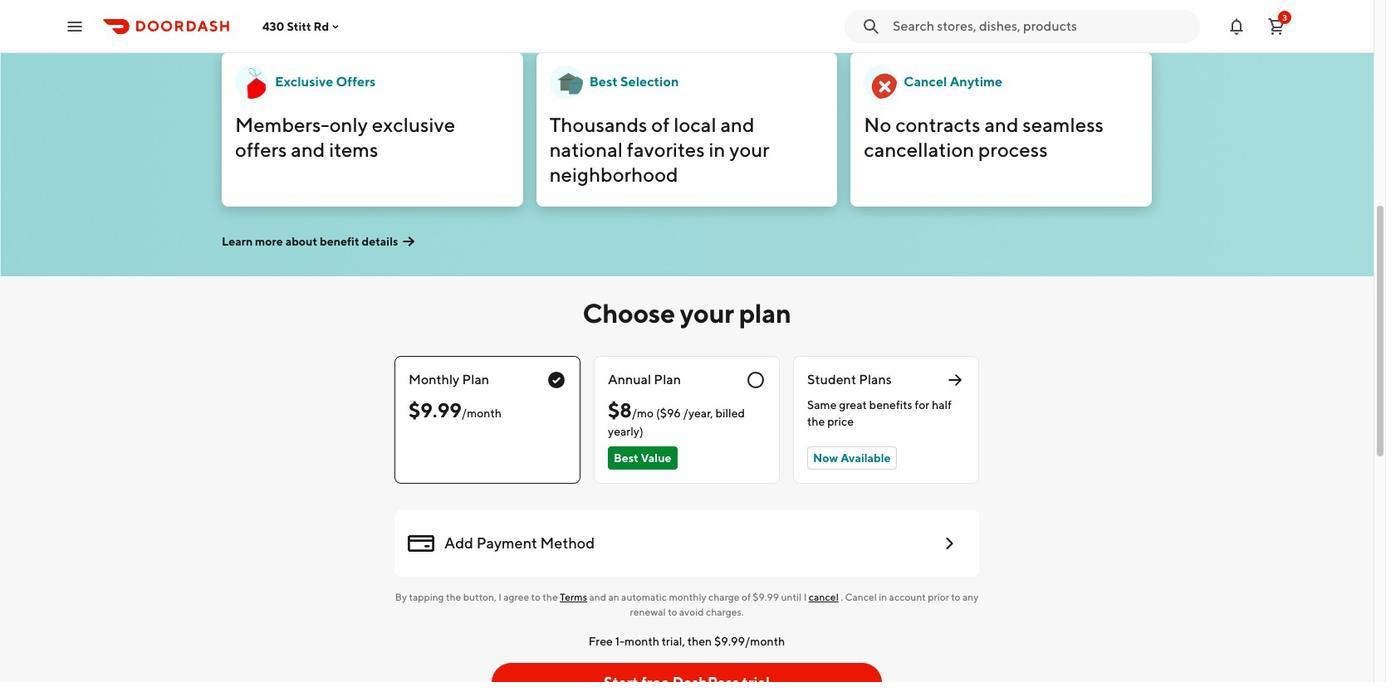 Task type: locate. For each thing, give the bounding box(es) containing it.
tapping
[[409, 591, 444, 604]]

now
[[813, 452, 838, 465]]

cancel inside . cancel in account prior to any renewal to avoid charges.
[[845, 591, 877, 604]]

of inside thousands of local and national favorites in your neighborhood
[[652, 113, 670, 136]]

annual plan
[[608, 372, 681, 388]]

best for best selection
[[590, 74, 618, 90]]

1 horizontal spatial in
[[879, 591, 887, 604]]

i right until
[[804, 591, 807, 604]]

in
[[709, 138, 725, 161], [879, 591, 887, 604]]

monthly
[[669, 591, 707, 604]]

0 horizontal spatial in
[[709, 138, 725, 161]]

renewal
[[630, 606, 666, 619]]

best down yearly)
[[614, 452, 639, 465]]

1 i from the left
[[499, 591, 502, 604]]

0 vertical spatial in
[[709, 138, 725, 161]]

i left agree
[[499, 591, 502, 604]]

your inside thousands of local and national favorites in your neighborhood
[[729, 138, 770, 161]]

3 button
[[1260, 10, 1293, 43]]

charges.
[[706, 606, 744, 619]]

method
[[540, 535, 595, 552]]

i
[[499, 591, 502, 604], [804, 591, 807, 604]]

1 horizontal spatial of
[[742, 591, 751, 604]]

0 horizontal spatial $9.99
[[409, 399, 462, 422]]

plan
[[462, 372, 489, 388], [654, 372, 681, 388]]

1 horizontal spatial i
[[804, 591, 807, 604]]

best for best value
[[614, 452, 639, 465]]

details
[[362, 235, 398, 248]]

1 vertical spatial cancel
[[845, 591, 877, 604]]

.
[[841, 591, 843, 604]]

process
[[979, 138, 1048, 161]]

plan up /month at bottom
[[462, 372, 489, 388]]

by tapping the button, i agree to the terms and an automatic monthly charge of $9.99 until i cancel
[[395, 591, 839, 604]]

cancel up contracts
[[904, 74, 947, 90]]

. cancel in account prior to any renewal to avoid charges.
[[630, 591, 979, 619]]

anytime
[[950, 74, 1003, 90]]

2 horizontal spatial the
[[807, 415, 825, 429]]

in left "account"
[[879, 591, 887, 604]]

1 horizontal spatial to
[[668, 606, 677, 619]]

best
[[590, 74, 618, 90], [614, 452, 639, 465]]

0 vertical spatial best
[[590, 74, 618, 90]]

the left button,
[[446, 591, 461, 604]]

to
[[531, 591, 541, 604], [951, 591, 961, 604], [668, 606, 677, 619]]

charge
[[709, 591, 740, 604]]

1 vertical spatial your
[[680, 297, 734, 329]]

your
[[729, 138, 770, 161], [680, 297, 734, 329]]

to left avoid
[[668, 606, 677, 619]]

seamless
[[1023, 113, 1104, 136]]

payment
[[477, 535, 537, 552]]

2 horizontal spatial to
[[951, 591, 961, 604]]

national
[[550, 138, 623, 161]]

cancel right .
[[845, 591, 877, 604]]

add payment method
[[444, 535, 595, 552]]

now available
[[813, 452, 891, 465]]

0 horizontal spatial cancel
[[845, 591, 877, 604]]

1 horizontal spatial $9.99
[[753, 591, 779, 604]]

in down local
[[709, 138, 725, 161]]

benefits
[[869, 399, 913, 412]]

0 horizontal spatial of
[[652, 113, 670, 136]]

and down members-
[[291, 138, 325, 161]]

plan up ($96
[[654, 372, 681, 388]]

and right local
[[721, 113, 755, 136]]

0 vertical spatial cancel
[[904, 74, 947, 90]]

more
[[255, 235, 283, 248]]

0 vertical spatial of
[[652, 113, 670, 136]]

1 plan from the left
[[462, 372, 489, 388]]

thousands of local and national favorites in your neighborhood
[[550, 113, 770, 186]]

monthly plan
[[409, 372, 489, 388]]

4 items, open order cart image
[[1267, 16, 1287, 36]]

2 i from the left
[[804, 591, 807, 604]]

best value
[[614, 452, 672, 465]]

$9.99 /month
[[409, 399, 502, 422]]

offers
[[336, 74, 376, 90]]

of right charge
[[742, 591, 751, 604]]

and
[[721, 113, 755, 136], [985, 113, 1019, 136], [291, 138, 325, 161], [589, 591, 606, 604]]

430
[[263, 20, 285, 33]]

$9.99 down monthly
[[409, 399, 462, 422]]

local
[[674, 113, 717, 136]]

free
[[589, 635, 613, 649]]

$9.99 left until
[[753, 591, 779, 604]]

1 vertical spatial in
[[879, 591, 887, 604]]

the inside same great benefits for half the price
[[807, 415, 825, 429]]

0 vertical spatial your
[[729, 138, 770, 161]]

by
[[395, 591, 407, 604]]

thousands
[[550, 113, 648, 136]]

of
[[652, 113, 670, 136], [742, 591, 751, 604]]

/mo
[[632, 407, 654, 420]]

great
[[839, 399, 867, 412]]

1 horizontal spatial plan
[[654, 372, 681, 388]]

2 plan from the left
[[654, 372, 681, 388]]

1 vertical spatial best
[[614, 452, 639, 465]]

prior
[[928, 591, 949, 604]]

plan
[[739, 297, 791, 329]]

members-only exclusive offers and items
[[235, 113, 455, 161]]

and up "process"
[[985, 113, 1019, 136]]

to right agree
[[531, 591, 541, 604]]

in inside . cancel in account prior to any renewal to avoid charges.
[[879, 591, 887, 604]]

to left any
[[951, 591, 961, 604]]

annual
[[608, 372, 651, 388]]

430 stitt rd
[[263, 20, 329, 33]]

half
[[932, 399, 952, 412]]

1 vertical spatial of
[[742, 591, 751, 604]]

automatic
[[621, 591, 667, 604]]

the left terms
[[543, 591, 558, 604]]

price
[[828, 415, 854, 429]]

/mo ($96 /year, billed yearly)
[[608, 407, 745, 439]]

of up the favorites
[[652, 113, 670, 136]]

favorites
[[627, 138, 705, 161]]

$9.99
[[409, 399, 462, 422], [753, 591, 779, 604]]

0 horizontal spatial plan
[[462, 372, 489, 388]]

the down same at the bottom right of the page
[[807, 415, 825, 429]]

monthly
[[409, 372, 460, 388]]

learn
[[222, 235, 253, 248]]

the
[[807, 415, 825, 429], [446, 591, 461, 604], [543, 591, 558, 604]]

cancel
[[904, 74, 947, 90], [845, 591, 877, 604]]

0 horizontal spatial i
[[499, 591, 502, 604]]

best up thousands
[[590, 74, 618, 90]]

members-
[[235, 113, 329, 136]]

0 horizontal spatial to
[[531, 591, 541, 604]]



Task type: describe. For each thing, give the bounding box(es) containing it.
until
[[781, 591, 802, 604]]

and inside members-only exclusive offers and items
[[291, 138, 325, 161]]

0 vertical spatial $9.99
[[409, 399, 462, 422]]

plan for $9.99
[[462, 372, 489, 388]]

$8
[[608, 399, 632, 422]]

and inside no contracts and seamless cancellation process
[[985, 113, 1019, 136]]

exclusive
[[275, 74, 333, 90]]

student
[[807, 372, 856, 388]]

an
[[608, 591, 619, 604]]

3
[[1283, 12, 1287, 22]]

($96
[[656, 407, 681, 420]]

0 horizontal spatial the
[[446, 591, 461, 604]]

Store search: begin typing to search for stores available on DoorDash text field
[[893, 17, 1190, 35]]

plans
[[859, 372, 892, 388]]

add
[[444, 535, 474, 552]]

/year,
[[683, 407, 713, 420]]

terms link
[[560, 591, 587, 604]]

cancel
[[809, 591, 839, 604]]

exclusive offers
[[275, 74, 376, 90]]

available
[[841, 452, 891, 465]]

choose your plan
[[583, 297, 791, 329]]

agree
[[504, 591, 529, 604]]

stitt
[[287, 20, 311, 33]]

1 horizontal spatial the
[[543, 591, 558, 604]]

$9.99/month
[[714, 635, 785, 649]]

only
[[329, 113, 368, 136]]

choose
[[583, 297, 675, 329]]

student plans
[[807, 372, 892, 388]]

learn more about benefit details
[[222, 235, 398, 248]]

in inside thousands of local and national favorites in your neighborhood
[[709, 138, 725, 161]]

then
[[688, 635, 712, 649]]

430 stitt rd button
[[263, 20, 342, 33]]

notification bell image
[[1227, 16, 1247, 36]]

about
[[285, 235, 317, 248]]

month
[[625, 635, 660, 649]]

plan for $8
[[654, 372, 681, 388]]

1-
[[615, 635, 625, 649]]

exclusive
[[372, 113, 455, 136]]

offers
[[235, 138, 287, 161]]

billed
[[716, 407, 745, 420]]

no contracts and seamless cancellation process
[[864, 113, 1104, 161]]

/month
[[462, 407, 502, 420]]

for
[[915, 399, 930, 412]]

value
[[641, 452, 672, 465]]

rd
[[314, 20, 329, 33]]

same
[[807, 399, 837, 412]]

no
[[864, 113, 892, 136]]

and inside thousands of local and national favorites in your neighborhood
[[721, 113, 755, 136]]

benefit
[[320, 235, 359, 248]]

account
[[889, 591, 926, 604]]

avoid
[[679, 606, 704, 619]]

button,
[[463, 591, 497, 604]]

items
[[329, 138, 378, 161]]

1 horizontal spatial cancel
[[904, 74, 947, 90]]

neighborhood
[[550, 163, 678, 186]]

best selection
[[590, 74, 679, 90]]

yearly)
[[608, 425, 644, 439]]

cancel anytime
[[904, 74, 1003, 90]]

trial,
[[662, 635, 685, 649]]

open menu image
[[65, 16, 85, 36]]

and left an
[[589, 591, 606, 604]]

terms
[[560, 591, 587, 604]]

selection
[[620, 74, 679, 90]]

cancellation
[[864, 138, 975, 161]]

same great benefits for half the price
[[807, 399, 952, 429]]

free 1-month trial, then $9.99/month
[[589, 635, 785, 649]]

contracts
[[896, 113, 981, 136]]

1 vertical spatial $9.99
[[753, 591, 779, 604]]

cancel link
[[809, 591, 839, 604]]



Task type: vqa. For each thing, say whether or not it's contained in the screenshot.
430
yes



